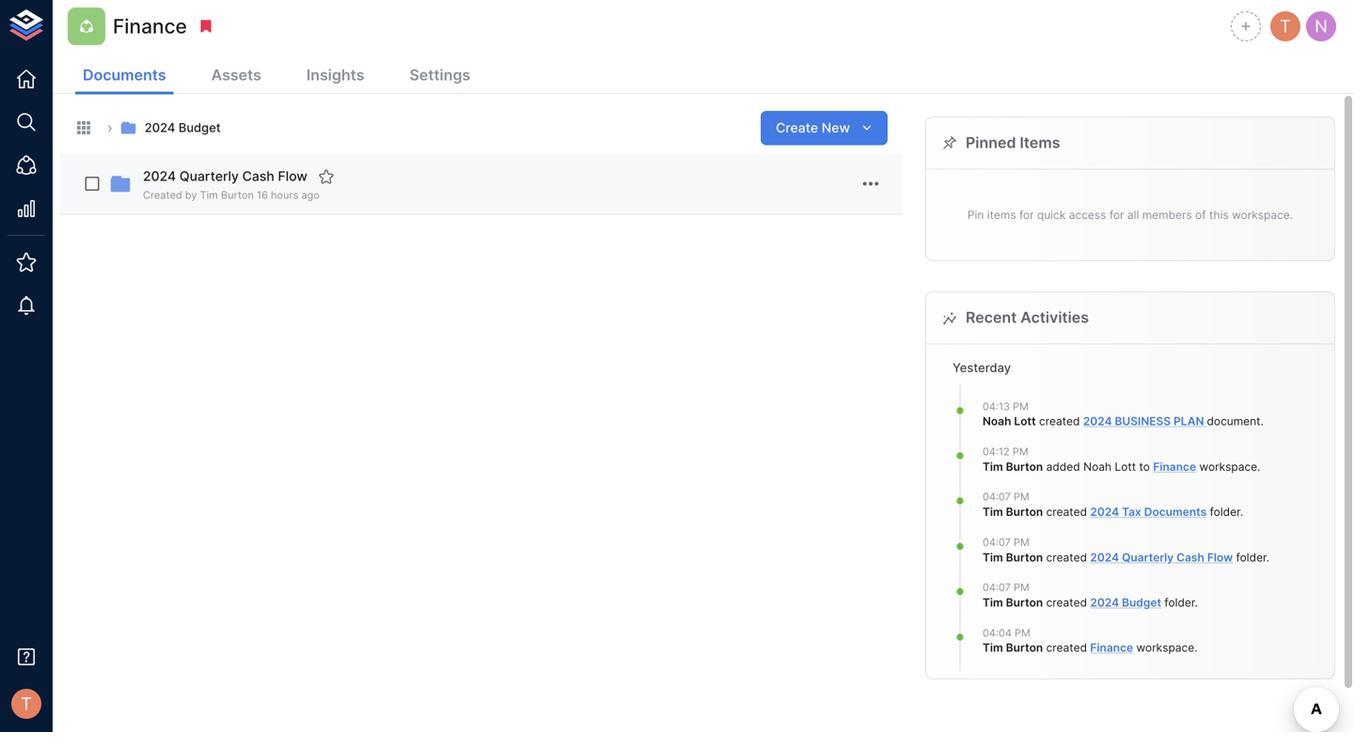 Task type: describe. For each thing, give the bounding box(es) containing it.
insights link
[[299, 58, 372, 95]]

. inside 04:04 pm tim burton created finance workspace .
[[1195, 642, 1198, 655]]

. inside 04:12 pm tim burton added noah lott to finance workspace .
[[1258, 460, 1261, 474]]

added
[[1047, 460, 1081, 474]]

activities
[[1021, 309, 1089, 327]]

hours
[[271, 189, 299, 201]]

0 horizontal spatial documents
[[83, 66, 166, 84]]

pinned
[[966, 134, 1017, 152]]

pm for 2024 tax documents
[[1014, 491, 1030, 503]]

workspace inside 04:12 pm tim burton added noah lott to finance workspace .
[[1200, 460, 1258, 474]]

ago
[[301, 189, 320, 201]]

remove bookmark image
[[197, 18, 214, 35]]

›
[[107, 118, 113, 137]]

04:12 pm tim burton added noah lott to finance workspace .
[[983, 446, 1261, 474]]

2024 business plan link
[[1084, 415, 1207, 429]]

04:07 for 2024 quarterly cash flow
[[983, 537, 1011, 549]]

members
[[1143, 208, 1193, 222]]

tim for lott
[[983, 460, 1004, 474]]

0 horizontal spatial finance
[[113, 14, 187, 38]]

plan
[[1174, 415, 1205, 429]]

0 vertical spatial finance link
[[1154, 460, 1197, 474]]

document
[[1207, 415, 1261, 429]]

created for 2024 quarterly cash flow
[[1047, 551, 1088, 565]]

2024 budget link
[[1091, 596, 1162, 610]]

recent
[[966, 309, 1017, 327]]

items
[[988, 208, 1017, 222]]

0 vertical spatial quarterly
[[180, 169, 239, 185]]

pm for finance
[[1015, 627, 1031, 640]]

flow inside 04:07 pm tim burton created 2024 quarterly cash flow folder .
[[1208, 551, 1234, 565]]

created for finance
[[1047, 642, 1088, 655]]

burton for workspace
[[1006, 642, 1044, 655]]

recent activities
[[966, 309, 1089, 327]]

access
[[1069, 208, 1107, 222]]

tax
[[1122, 506, 1142, 519]]

tim for budget
[[983, 596, 1004, 610]]

workspace.
[[1232, 208, 1294, 222]]

2024 for 2024 budget
[[1091, 596, 1120, 610]]

noah inside '04:13 pm noah lott created 2024 business plan document .'
[[983, 415, 1012, 429]]

pin items for quick access for all members of this workspace.
[[968, 208, 1294, 222]]

burton for quarterly
[[1006, 551, 1044, 565]]

lott inside '04:13 pm noah lott created 2024 business plan document .'
[[1015, 415, 1036, 429]]

create new
[[776, 120, 850, 136]]

created by tim burton 16 hours ago
[[143, 189, 320, 201]]

new
[[822, 120, 850, 136]]

. inside 04:07 pm tim burton created 2024 budget folder .
[[1195, 596, 1199, 610]]

assets
[[211, 66, 261, 84]]

settings
[[410, 66, 471, 84]]

created for 2024 budget
[[1047, 596, 1088, 610]]

to
[[1140, 460, 1151, 474]]

t for t button to the top
[[1281, 16, 1292, 37]]

items
[[1020, 134, 1061, 152]]

burton for budget
[[1006, 596, 1044, 610]]

business
[[1115, 415, 1171, 429]]

folder inside 04:07 pm tim burton created 2024 tax documents folder .
[[1210, 506, 1241, 519]]

04:13 pm noah lott created 2024 business plan document .
[[983, 401, 1264, 429]]

04:07 pm tim burton created 2024 tax documents folder .
[[983, 491, 1244, 519]]

insights
[[307, 66, 365, 84]]

folder inside 04:07 pm tim burton created 2024 quarterly cash flow folder .
[[1237, 551, 1267, 565]]

. inside '04:13 pm noah lott created 2024 business plan document .'
[[1261, 415, 1264, 429]]

pm for 2024 budget
[[1014, 582, 1030, 594]]

16
[[257, 189, 268, 201]]

created
[[143, 189, 182, 201]]

documents link
[[75, 58, 174, 95]]

04:04 pm tim burton created finance workspace .
[[983, 627, 1198, 655]]



Task type: locate. For each thing, give the bounding box(es) containing it.
yesterday
[[953, 361, 1011, 375]]

pm inside 04:07 pm tim burton created 2024 quarterly cash flow folder .
[[1014, 537, 1030, 549]]

04:07 inside 04:07 pm tim burton created 2024 tax documents folder .
[[983, 491, 1011, 503]]

1 vertical spatial cash
[[1177, 551, 1205, 565]]

0 horizontal spatial finance link
[[1091, 642, 1134, 655]]

0 horizontal spatial noah
[[983, 415, 1012, 429]]

cash up 16
[[242, 169, 275, 185]]

2024 up 'created'
[[143, 169, 176, 185]]

0 horizontal spatial quarterly
[[180, 169, 239, 185]]

1 vertical spatial 04:07
[[983, 537, 1011, 549]]

finance link right to
[[1154, 460, 1197, 474]]

for left quick
[[1020, 208, 1035, 222]]

workspace inside 04:04 pm tim burton created finance workspace .
[[1137, 642, 1195, 655]]

noah down 04:13
[[983, 415, 1012, 429]]

0 horizontal spatial lott
[[1015, 415, 1036, 429]]

1 horizontal spatial finance link
[[1154, 460, 1197, 474]]

1 horizontal spatial flow
[[1208, 551, 1234, 565]]

finance left remove bookmark icon
[[113, 14, 187, 38]]

1 for from the left
[[1020, 208, 1035, 222]]

2024 up 04:04 pm tim burton created finance workspace .
[[1091, 596, 1120, 610]]

created down 04:07 pm tim burton created 2024 budget folder .
[[1047, 642, 1088, 655]]

budget up 2024 quarterly cash flow
[[179, 120, 221, 135]]

0 vertical spatial folder
[[1210, 506, 1241, 519]]

documents inside 04:07 pm tim burton created 2024 tax documents folder .
[[1145, 506, 1207, 519]]

0 horizontal spatial t button
[[6, 684, 47, 725]]

quick
[[1038, 208, 1066, 222]]

2024
[[145, 120, 175, 135], [143, 169, 176, 185], [1084, 415, 1113, 429], [1091, 506, 1120, 519], [1091, 551, 1120, 565], [1091, 596, 1120, 610]]

1 horizontal spatial documents
[[1145, 506, 1207, 519]]

1 vertical spatial workspace
[[1137, 642, 1195, 655]]

tim for quarterly
[[983, 551, 1004, 565]]

2 vertical spatial 04:07
[[983, 582, 1011, 594]]

0 vertical spatial finance
[[113, 14, 187, 38]]

04:12
[[983, 446, 1010, 458]]

documents up ›
[[83, 66, 166, 84]]

0 vertical spatial t
[[1281, 16, 1292, 37]]

2024 quarterly cash flow
[[143, 169, 308, 185]]

documents
[[83, 66, 166, 84], [1145, 506, 1207, 519]]

created inside 04:07 pm tim burton created 2024 budget folder .
[[1047, 596, 1088, 610]]

assets link
[[204, 58, 269, 95]]

for left the all
[[1110, 208, 1125, 222]]

1 horizontal spatial workspace
[[1200, 460, 1258, 474]]

burton inside 04:07 pm tim burton created 2024 budget folder .
[[1006, 596, 1044, 610]]

burton inside 04:04 pm tim burton created finance workspace .
[[1006, 642, 1044, 655]]

pm inside 04:07 pm tim burton created 2024 budget folder .
[[1014, 582, 1030, 594]]

pm inside '04:13 pm noah lott created 2024 business plan document .'
[[1013, 401, 1029, 413]]

all
[[1128, 208, 1140, 222]]

1 horizontal spatial quarterly
[[1122, 551, 1174, 565]]

1 horizontal spatial budget
[[1122, 596, 1162, 610]]

burton inside 04:07 pm tim burton created 2024 quarterly cash flow folder .
[[1006, 551, 1044, 565]]

1 horizontal spatial for
[[1110, 208, 1125, 222]]

quarterly
[[180, 169, 239, 185], [1122, 551, 1174, 565]]

created inside 04:07 pm tim burton created 2024 tax documents folder .
[[1047, 506, 1088, 519]]

1 vertical spatial noah
[[1084, 460, 1112, 474]]

n button
[[1304, 8, 1340, 44]]

2 04:07 from the top
[[983, 537, 1011, 549]]

created inside 04:04 pm tim burton created finance workspace .
[[1047, 642, 1088, 655]]

lott inside 04:12 pm tim burton added noah lott to finance workspace .
[[1115, 460, 1137, 474]]

pm for 2024 business plan
[[1013, 401, 1029, 413]]

tim inside 04:07 pm tim burton created 2024 budget folder .
[[983, 596, 1004, 610]]

2024 quarterly cash flow link
[[1091, 551, 1234, 565]]

04:07 for 2024 budget
[[983, 582, 1011, 594]]

0 horizontal spatial flow
[[278, 169, 308, 185]]

burton inside 04:12 pm tim burton added noah lott to finance workspace .
[[1006, 460, 1044, 474]]

workspace down 2024 budget link
[[1137, 642, 1195, 655]]

1 horizontal spatial noah
[[1084, 460, 1112, 474]]

0 horizontal spatial for
[[1020, 208, 1035, 222]]

2024 right ›
[[145, 120, 175, 135]]

lott
[[1015, 415, 1036, 429], [1115, 460, 1137, 474]]

settings link
[[402, 58, 478, 95]]

2024 inside '04:13 pm noah lott created 2024 business plan document .'
[[1084, 415, 1113, 429]]

04:07 pm tim burton created 2024 quarterly cash flow folder .
[[983, 537, 1270, 565]]

finance
[[113, 14, 187, 38], [1154, 460, 1197, 474], [1091, 642, 1134, 655]]

this
[[1210, 208, 1229, 222]]

2024 inside 04:07 pm tim burton created 2024 tax documents folder .
[[1091, 506, 1120, 519]]

1 horizontal spatial cash
[[1177, 551, 1205, 565]]

burton for lott
[[1006, 460, 1044, 474]]

1 vertical spatial finance link
[[1091, 642, 1134, 655]]

2024 for 2024 business plan
[[1084, 415, 1113, 429]]

. inside 04:07 pm tim burton created 2024 tax documents folder .
[[1241, 506, 1244, 519]]

0 horizontal spatial cash
[[242, 169, 275, 185]]

burton for tax
[[1006, 506, 1044, 519]]

created for 2024 tax documents
[[1047, 506, 1088, 519]]

pin
[[968, 208, 984, 222]]

1 horizontal spatial t
[[1281, 16, 1292, 37]]

finance link down 2024 budget link
[[1091, 642, 1134, 655]]

0 vertical spatial 04:07
[[983, 491, 1011, 503]]

tim for workspace
[[983, 642, 1004, 655]]

1 vertical spatial flow
[[1208, 551, 1234, 565]]

1 vertical spatial t button
[[6, 684, 47, 725]]

0 horizontal spatial t
[[21, 694, 32, 715]]

created
[[1040, 415, 1080, 429], [1047, 506, 1088, 519], [1047, 551, 1088, 565], [1047, 596, 1088, 610], [1047, 642, 1088, 655]]

noah right added
[[1084, 460, 1112, 474]]

2024 inside 04:07 pm tim burton created 2024 budget folder .
[[1091, 596, 1120, 610]]

0 vertical spatial lott
[[1015, 415, 1036, 429]]

2 for from the left
[[1110, 208, 1125, 222]]

04:13
[[983, 401, 1010, 413]]

quarterly up by in the left of the page
[[180, 169, 239, 185]]

created for 2024 business plan
[[1040, 415, 1080, 429]]

tim inside 04:12 pm tim burton added noah lott to finance workspace .
[[983, 460, 1004, 474]]

tim inside 04:04 pm tim burton created finance workspace .
[[983, 642, 1004, 655]]

favorite image
[[318, 168, 335, 185]]

pm inside 04:07 pm tim burton created 2024 tax documents folder .
[[1014, 491, 1030, 503]]

n
[[1315, 16, 1328, 37]]

0 horizontal spatial budget
[[179, 120, 221, 135]]

pinned items
[[966, 134, 1061, 152]]

2024 inside 04:07 pm tim burton created 2024 quarterly cash flow folder .
[[1091, 551, 1120, 565]]

finance down 2024 budget link
[[1091, 642, 1134, 655]]

04:07 inside 04:07 pm tim burton created 2024 quarterly cash flow folder .
[[983, 537, 1011, 549]]

created down added
[[1047, 506, 1088, 519]]

burton inside 04:07 pm tim burton created 2024 tax documents folder .
[[1006, 506, 1044, 519]]

04:07 for 2024 tax documents
[[983, 491, 1011, 503]]

pm inside 04:12 pm tim burton added noah lott to finance workspace .
[[1013, 446, 1029, 458]]

1 vertical spatial documents
[[1145, 506, 1207, 519]]

budget inside 04:07 pm tim burton created 2024 budget folder .
[[1122, 596, 1162, 610]]

finance right to
[[1154, 460, 1197, 474]]

2024 for 2024 tax documents
[[1091, 506, 1120, 519]]

budget down 2024 quarterly cash flow link
[[1122, 596, 1162, 610]]

of
[[1196, 208, 1207, 222]]

04:07 pm tim burton created 2024 budget folder .
[[983, 582, 1199, 610]]

burton for ago
[[221, 189, 254, 201]]

created up 04:04 pm tim burton created finance workspace .
[[1047, 596, 1088, 610]]

2024 left the tax
[[1091, 506, 1120, 519]]

1 vertical spatial lott
[[1115, 460, 1137, 474]]

1 horizontal spatial finance
[[1091, 642, 1134, 655]]

2024 up 04:12 pm tim burton added noah lott to finance workspace .
[[1084, 415, 1113, 429]]

1 vertical spatial finance
[[1154, 460, 1197, 474]]

0 vertical spatial noah
[[983, 415, 1012, 429]]

3 04:07 from the top
[[983, 582, 1011, 594]]

pm
[[1013, 401, 1029, 413], [1013, 446, 1029, 458], [1014, 491, 1030, 503], [1014, 537, 1030, 549], [1014, 582, 1030, 594], [1015, 627, 1031, 640]]

04:04
[[983, 627, 1012, 640]]

pm for 2024 quarterly cash flow
[[1014, 537, 1030, 549]]

tim
[[200, 189, 218, 201], [983, 460, 1004, 474], [983, 506, 1004, 519], [983, 551, 1004, 565], [983, 596, 1004, 610], [983, 642, 1004, 655]]

0 horizontal spatial workspace
[[1137, 642, 1195, 655]]

2024 for 2024 quarterly cash flow
[[1091, 551, 1120, 565]]

t
[[1281, 16, 1292, 37], [21, 694, 32, 715]]

1 04:07 from the top
[[983, 491, 1011, 503]]

documents right the tax
[[1145, 506, 1207, 519]]

tim inside 04:07 pm tim burton created 2024 tax documents folder .
[[983, 506, 1004, 519]]

tim inside 04:07 pm tim burton created 2024 quarterly cash flow folder .
[[983, 551, 1004, 565]]

quarterly down 2024 tax documents link
[[1122, 551, 1174, 565]]

folder inside 04:07 pm tim burton created 2024 budget folder .
[[1165, 596, 1195, 610]]

2024 up 04:07 pm tim burton created 2024 budget folder .
[[1091, 551, 1120, 565]]

. inside 04:07 pm tim burton created 2024 quarterly cash flow folder .
[[1267, 551, 1270, 565]]

folder down 2024 quarterly cash flow link
[[1165, 596, 1195, 610]]

burton
[[221, 189, 254, 201], [1006, 460, 1044, 474], [1006, 506, 1044, 519], [1006, 551, 1044, 565], [1006, 596, 1044, 610], [1006, 642, 1044, 655]]

noah
[[983, 415, 1012, 429], [1084, 460, 1112, 474]]

2 vertical spatial folder
[[1165, 596, 1195, 610]]

2024 budget
[[145, 120, 221, 135]]

1 vertical spatial t
[[21, 694, 32, 715]]

1 vertical spatial budget
[[1122, 596, 1162, 610]]

created up added
[[1040, 415, 1080, 429]]

created up 04:07 pm tim burton created 2024 budget folder .
[[1047, 551, 1088, 565]]

0 vertical spatial documents
[[83, 66, 166, 84]]

.
[[1261, 415, 1264, 429], [1258, 460, 1261, 474], [1241, 506, 1244, 519], [1267, 551, 1270, 565], [1195, 596, 1199, 610], [1195, 642, 1198, 655]]

2 vertical spatial finance
[[1091, 642, 1134, 655]]

1 vertical spatial quarterly
[[1122, 551, 1174, 565]]

noah inside 04:12 pm tim burton added noah lott to finance workspace .
[[1084, 460, 1112, 474]]

t for the bottom t button
[[21, 694, 32, 715]]

0 vertical spatial flow
[[278, 169, 308, 185]]

create new button
[[761, 111, 888, 145]]

1 horizontal spatial t button
[[1268, 8, 1304, 44]]

create
[[776, 120, 819, 136]]

finance inside 04:12 pm tim burton added noah lott to finance workspace .
[[1154, 460, 1197, 474]]

workspace down document
[[1200, 460, 1258, 474]]

tim for tax
[[983, 506, 1004, 519]]

2024 tax documents link
[[1091, 506, 1207, 519]]

finance link
[[1154, 460, 1197, 474], [1091, 642, 1134, 655]]

flow
[[278, 169, 308, 185], [1208, 551, 1234, 565]]

created inside 04:07 pm tim burton created 2024 quarterly cash flow folder .
[[1047, 551, 1088, 565]]

by
[[185, 189, 197, 201]]

created inside '04:13 pm noah lott created 2024 business plan document .'
[[1040, 415, 1080, 429]]

0 vertical spatial workspace
[[1200, 460, 1258, 474]]

0 vertical spatial budget
[[179, 120, 221, 135]]

folder right 2024 quarterly cash flow link
[[1237, 551, 1267, 565]]

folder right 2024 tax documents link
[[1210, 506, 1241, 519]]

1 vertical spatial folder
[[1237, 551, 1267, 565]]

tim for ago
[[200, 189, 218, 201]]

pm inside 04:04 pm tim burton created finance workspace .
[[1015, 627, 1031, 640]]

1 horizontal spatial lott
[[1115, 460, 1137, 474]]

finance inside 04:04 pm tim burton created finance workspace .
[[1091, 642, 1134, 655]]

cash
[[242, 169, 275, 185], [1177, 551, 1205, 565]]

0 vertical spatial t button
[[1268, 8, 1304, 44]]

2 horizontal spatial finance
[[1154, 460, 1197, 474]]

t button
[[1268, 8, 1304, 44], [6, 684, 47, 725]]

cash inside 04:07 pm tim burton created 2024 quarterly cash flow folder .
[[1177, 551, 1205, 565]]

cash down 2024 tax documents link
[[1177, 551, 1205, 565]]

for
[[1020, 208, 1035, 222], [1110, 208, 1125, 222]]

04:07
[[983, 491, 1011, 503], [983, 537, 1011, 549], [983, 582, 1011, 594]]

folder
[[1210, 506, 1241, 519], [1237, 551, 1267, 565], [1165, 596, 1195, 610]]

0 vertical spatial cash
[[242, 169, 275, 185]]

budget
[[179, 120, 221, 135], [1122, 596, 1162, 610]]

workspace
[[1200, 460, 1258, 474], [1137, 642, 1195, 655]]

04:07 inside 04:07 pm tim burton created 2024 budget folder .
[[983, 582, 1011, 594]]

quarterly inside 04:07 pm tim burton created 2024 quarterly cash flow folder .
[[1122, 551, 1174, 565]]



Task type: vqa. For each thing, say whether or not it's contained in the screenshot.
ADD inside the Button
no



